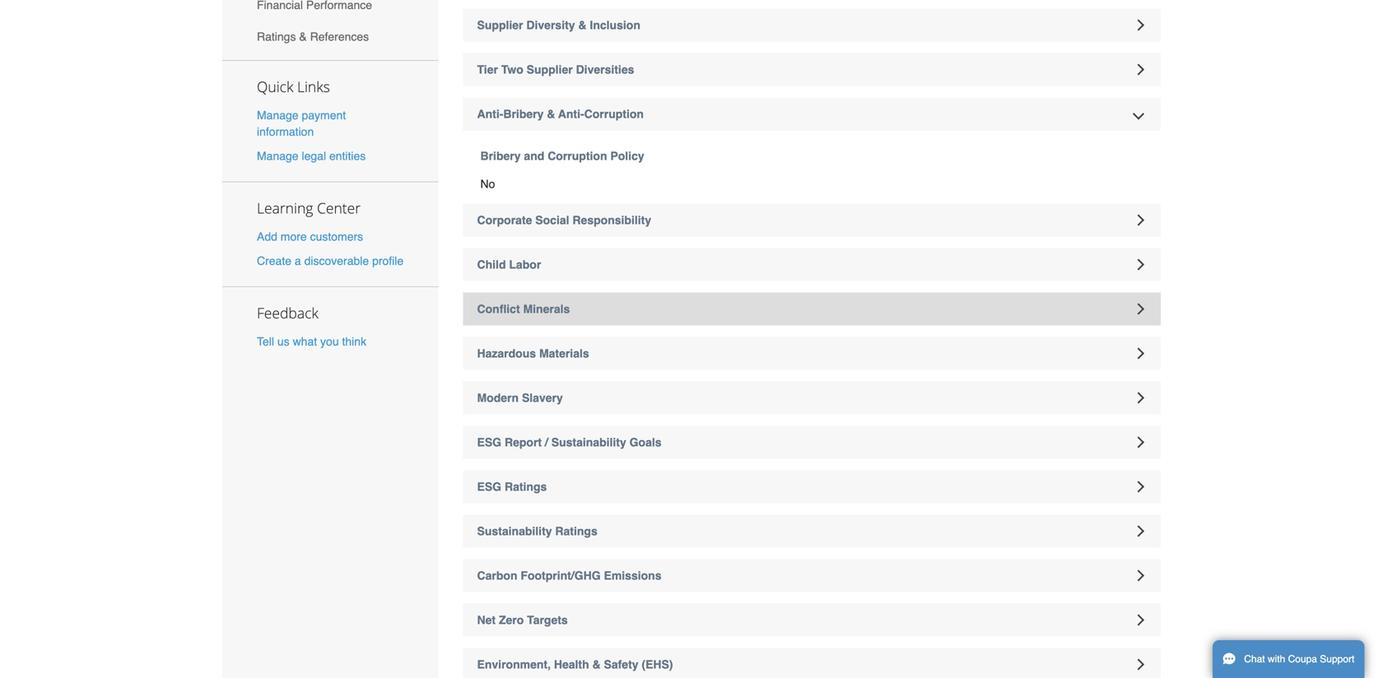 Task type: describe. For each thing, give the bounding box(es) containing it.
modern slavery
[[477, 392, 563, 405]]

& left references
[[299, 30, 307, 43]]

ratings & references
[[257, 30, 369, 43]]

1 vertical spatial bribery
[[480, 149, 521, 163]]

modern slavery heading
[[463, 382, 1161, 415]]

corporate
[[477, 214, 532, 227]]

anti-bribery & anti-corruption
[[477, 107, 644, 121]]

customers
[[310, 230, 363, 243]]

carbon footprint/ghg emissions
[[477, 569, 662, 583]]

add
[[257, 230, 277, 243]]

materials
[[539, 347, 589, 360]]

payment
[[302, 109, 346, 122]]

goals
[[630, 436, 662, 449]]

hazardous materials
[[477, 347, 589, 360]]

corporate social responsibility heading
[[463, 204, 1161, 237]]

minerals
[[523, 303, 570, 316]]

manage legal entities link
[[257, 149, 366, 163]]

sustainability inside dropdown button
[[477, 525, 552, 538]]

& for supplier
[[578, 19, 587, 32]]

esg ratings button
[[463, 471, 1161, 504]]

you
[[320, 335, 339, 348]]

center
[[317, 198, 361, 218]]

chat with coupa support button
[[1213, 641, 1365, 678]]

slavery
[[522, 392, 563, 405]]

manage for manage legal entities
[[257, 149, 299, 163]]

us
[[277, 335, 290, 348]]

net
[[477, 614, 496, 627]]

2 anti- from the left
[[558, 107, 584, 121]]

sustainability ratings button
[[463, 515, 1161, 548]]

supplier inside heading
[[477, 19, 523, 32]]

sustainability ratings
[[477, 525, 598, 538]]

add more customers
[[257, 230, 363, 243]]

tell us what you think button
[[257, 333, 366, 350]]

& for anti-
[[547, 107, 555, 121]]

profile
[[372, 254, 404, 267]]

with
[[1268, 654, 1286, 665]]

environment,
[[477, 658, 551, 671]]

esg for esg report / sustainability goals
[[477, 436, 502, 449]]

diversity
[[526, 19, 575, 32]]

information
[[257, 125, 314, 138]]

discoverable
[[304, 254, 369, 267]]

health
[[554, 658, 589, 671]]

social
[[535, 214, 569, 227]]

tier two supplier diversities button
[[463, 53, 1161, 86]]

environment, health & safety (ehs) button
[[463, 648, 1161, 678]]

create a discoverable profile link
[[257, 254, 404, 267]]

supplier diversity & inclusion heading
[[463, 9, 1161, 42]]

modern
[[477, 392, 519, 405]]

learning center
[[257, 198, 361, 218]]

supplier diversity & inclusion button
[[463, 9, 1161, 42]]

labor
[[509, 258, 541, 271]]

carbon footprint/ghg emissions button
[[463, 560, 1161, 592]]

manage for manage payment information
[[257, 109, 299, 122]]

& for environment,
[[592, 658, 601, 671]]

net zero targets heading
[[463, 604, 1161, 637]]

zero
[[499, 614, 524, 627]]

hazardous materials heading
[[463, 337, 1161, 370]]

targets
[[527, 614, 568, 627]]

environment, health & safety (ehs)
[[477, 658, 673, 671]]

quick
[[257, 77, 293, 96]]

legal
[[302, 149, 326, 163]]

tell us what you think
[[257, 335, 366, 348]]



Task type: vqa. For each thing, say whether or not it's contained in the screenshot.
2nd Change image from the right
no



Task type: locate. For each thing, give the bounding box(es) containing it.
2 esg from the top
[[477, 480, 502, 494]]

esg for esg ratings
[[477, 480, 502, 494]]

sustainability ratings heading
[[463, 515, 1161, 548]]

bribery inside dropdown button
[[503, 107, 544, 121]]

manage down information at the top left
[[257, 149, 299, 163]]

0 vertical spatial ratings
[[257, 30, 296, 43]]

supplier diversity & inclusion
[[477, 19, 641, 32]]

1 horizontal spatial supplier
[[527, 63, 573, 76]]

0 vertical spatial esg
[[477, 436, 502, 449]]

1 horizontal spatial ratings
[[505, 480, 547, 494]]

1 vertical spatial sustainability
[[477, 525, 552, 538]]

child labor heading
[[463, 248, 1161, 281]]

esg report / sustainability goals heading
[[463, 426, 1161, 459]]

what
[[293, 335, 317, 348]]

hazardous
[[477, 347, 536, 360]]

0 horizontal spatial ratings
[[257, 30, 296, 43]]

anti-bribery & anti-corruption heading
[[463, 98, 1161, 131]]

1 vertical spatial esg
[[477, 480, 502, 494]]

ratings for esg
[[505, 480, 547, 494]]

0 vertical spatial bribery
[[503, 107, 544, 121]]

net zero targets button
[[463, 604, 1161, 637]]

create a discoverable profile
[[257, 254, 404, 267]]

emissions
[[604, 569, 662, 583]]

esg up sustainability ratings
[[477, 480, 502, 494]]

conflict
[[477, 303, 520, 316]]

ratings inside sustainability ratings dropdown button
[[555, 525, 598, 538]]

anti-
[[477, 107, 503, 121], [558, 107, 584, 121]]

0 vertical spatial corruption
[[584, 107, 644, 121]]

conflict minerals
[[477, 303, 570, 316]]

0 vertical spatial sustainability
[[551, 436, 626, 449]]

esg inside 'esg ratings' dropdown button
[[477, 480, 502, 494]]

ratings
[[257, 30, 296, 43], [505, 480, 547, 494], [555, 525, 598, 538]]

bribery up no
[[480, 149, 521, 163]]

add more customers link
[[257, 230, 363, 243]]

esg ratings
[[477, 480, 547, 494]]

sustainability right /
[[551, 436, 626, 449]]

environment, health & safety (ehs) heading
[[463, 648, 1161, 678]]

bribery and corruption policy
[[480, 149, 644, 163]]

&
[[578, 19, 587, 32], [299, 30, 307, 43], [547, 107, 555, 121], [592, 658, 601, 671]]

1 esg from the top
[[477, 436, 502, 449]]

ratings inside 'esg ratings' dropdown button
[[505, 480, 547, 494]]

esg report / sustainability goals button
[[463, 426, 1161, 459]]

conflict minerals button
[[463, 293, 1161, 326]]

report
[[505, 436, 542, 449]]

ratings up carbon footprint/ghg emissions
[[555, 525, 598, 538]]

supplier right two
[[527, 63, 573, 76]]

support
[[1320, 654, 1355, 665]]

corruption inside 'anti-bribery & anti-corruption' dropdown button
[[584, 107, 644, 121]]

create
[[257, 254, 292, 267]]

child labor button
[[463, 248, 1161, 281]]

2 vertical spatial ratings
[[555, 525, 598, 538]]

hazardous materials button
[[463, 337, 1161, 370]]

2 horizontal spatial ratings
[[555, 525, 598, 538]]

child labor
[[477, 258, 541, 271]]

manage payment information link
[[257, 109, 346, 138]]

inclusion
[[590, 19, 641, 32]]

0 horizontal spatial anti-
[[477, 107, 503, 121]]

quick links
[[257, 77, 330, 96]]

& right the diversity
[[578, 19, 587, 32]]

learning
[[257, 198, 313, 218]]

tell
[[257, 335, 274, 348]]

ratings up "quick"
[[257, 30, 296, 43]]

manage legal entities
[[257, 149, 366, 163]]

sustainability inside 'dropdown button'
[[551, 436, 626, 449]]

modern slavery button
[[463, 382, 1161, 415]]

more
[[281, 230, 307, 243]]

tier two supplier diversities heading
[[463, 53, 1161, 86]]

/
[[545, 436, 548, 449]]

links
[[297, 77, 330, 96]]

sustainability down esg ratings
[[477, 525, 552, 538]]

corporate social responsibility button
[[463, 204, 1161, 237]]

child
[[477, 258, 506, 271]]

1 vertical spatial manage
[[257, 149, 299, 163]]

a
[[295, 254, 301, 267]]

chat
[[1244, 654, 1265, 665]]

ratings inside ratings & references link
[[257, 30, 296, 43]]

think
[[342, 335, 366, 348]]

1 anti- from the left
[[477, 107, 503, 121]]

tier two supplier diversities
[[477, 63, 634, 76]]

esg ratings heading
[[463, 471, 1161, 504]]

manage
[[257, 109, 299, 122], [257, 149, 299, 163]]

conflict minerals heading
[[463, 293, 1161, 326]]

net zero targets
[[477, 614, 568, 627]]

manage payment information
[[257, 109, 346, 138]]

1 vertical spatial ratings
[[505, 480, 547, 494]]

references
[[310, 30, 369, 43]]

esg inside esg report / sustainability goals 'dropdown button'
[[477, 436, 502, 449]]

& left safety
[[592, 658, 601, 671]]

responsibility
[[573, 214, 651, 227]]

carbon footprint/ghg emissions heading
[[463, 560, 1161, 592]]

bribery
[[503, 107, 544, 121], [480, 149, 521, 163]]

2 manage from the top
[[257, 149, 299, 163]]

footprint/ghg
[[521, 569, 601, 583]]

manage inside manage payment information
[[257, 109, 299, 122]]

esg report / sustainability goals
[[477, 436, 662, 449]]

chat with coupa support
[[1244, 654, 1355, 665]]

(ehs)
[[642, 658, 673, 671]]

1 manage from the top
[[257, 109, 299, 122]]

anti- down tier
[[477, 107, 503, 121]]

esg left report
[[477, 436, 502, 449]]

corruption right and at the left top of the page
[[548, 149, 607, 163]]

tier
[[477, 63, 498, 76]]

0 vertical spatial supplier
[[477, 19, 523, 32]]

esg
[[477, 436, 502, 449], [477, 480, 502, 494]]

coupa
[[1288, 654, 1317, 665]]

ratings & references link
[[222, 21, 438, 53]]

1 horizontal spatial anti-
[[558, 107, 584, 121]]

feedback
[[257, 303, 319, 323]]

corruption up "policy"
[[584, 107, 644, 121]]

entities
[[329, 149, 366, 163]]

corruption
[[584, 107, 644, 121], [548, 149, 607, 163]]

manage up information at the top left
[[257, 109, 299, 122]]

two
[[501, 63, 524, 76]]

& up bribery and corruption policy
[[547, 107, 555, 121]]

anti-bribery & anti-corruption button
[[463, 98, 1161, 131]]

& inside dropdown button
[[578, 19, 587, 32]]

1 vertical spatial supplier
[[527, 63, 573, 76]]

no
[[480, 177, 495, 191]]

anti- up bribery and corruption policy
[[558, 107, 584, 121]]

and
[[524, 149, 545, 163]]

supplier inside heading
[[527, 63, 573, 76]]

bribery up and at the left top of the page
[[503, 107, 544, 121]]

sustainability
[[551, 436, 626, 449], [477, 525, 552, 538]]

ratings down report
[[505, 480, 547, 494]]

0 vertical spatial manage
[[257, 109, 299, 122]]

carbon
[[477, 569, 518, 583]]

ratings for sustainability
[[555, 525, 598, 538]]

diversities
[[576, 63, 634, 76]]

policy
[[610, 149, 644, 163]]

0 horizontal spatial supplier
[[477, 19, 523, 32]]

1 vertical spatial corruption
[[548, 149, 607, 163]]

corporate social responsibility
[[477, 214, 651, 227]]

supplier up two
[[477, 19, 523, 32]]

safety
[[604, 658, 639, 671]]



